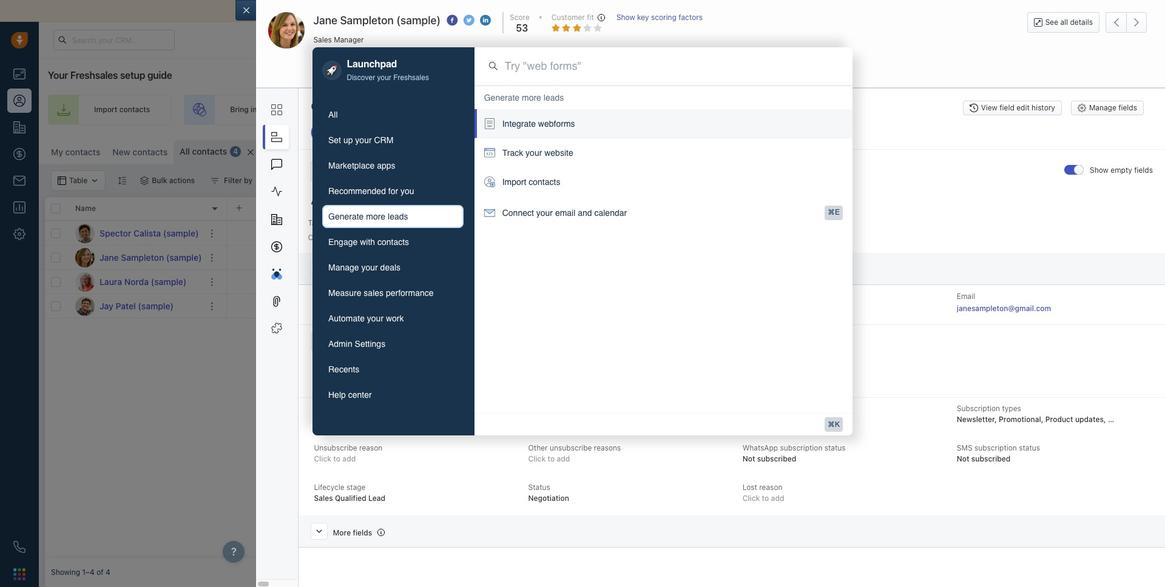 Task type: describe. For each thing, give the bounding box(es) containing it.
to up webforms
[[567, 105, 574, 114]]

qualified
[[335, 494, 366, 503]]

set for set up your crm
[[328, 136, 341, 145]]

⌘ for ⌘ o
[[330, 148, 337, 157]]

⌘ for ⌘ k
[[828, 420, 835, 429]]

sales right "create"
[[717, 105, 735, 114]]

james
[[528, 415, 551, 424]]

webforms
[[538, 119, 575, 129]]

2 row group from the left
[[227, 222, 1159, 319]]

1 vertical spatial information
[[354, 266, 394, 275]]

and inside list of options list box
[[578, 208, 592, 218]]

1 horizontal spatial basic information
[[397, 128, 456, 137]]

create sales sequence link
[[645, 95, 793, 125]]

(sample) for press space to select this row. 'row' containing laura norda (sample)
[[151, 276, 187, 287]]

0 horizontal spatial and
[[462, 5, 477, 16]]

ends
[[864, 36, 880, 43]]

subscribed for sms
[[972, 455, 1011, 464]]

route leads to your team link
[[478, 95, 633, 125]]

grid containing spector calista (sample)
[[45, 196, 1159, 558]]

import all your sales data link
[[651, 5, 754, 16]]

1 vertical spatial fields
[[1134, 166, 1153, 175]]

reason for lost reason
[[759, 483, 783, 492]]

measure sales performance
[[328, 289, 434, 298]]

you
[[401, 187, 414, 196]]

to inside the other unsubscribe reasons click to add
[[548, 455, 555, 464]]

k
[[835, 420, 840, 429]]

all inside 'button'
[[328, 110, 338, 120]]

your inside launchpad discover your freshsales
[[377, 74, 391, 82]]

actions
[[169, 176, 195, 185]]

automate your work button
[[322, 307, 464, 330]]

1 horizontal spatial of
[[556, 5, 564, 16]]

integrate
[[502, 119, 536, 129]]

show key scoring factors link
[[617, 12, 703, 35]]

phone image
[[13, 541, 25, 554]]

conversations.
[[590, 5, 649, 16]]

manage for manage fields
[[1089, 103, 1117, 113]]

set up your sales pipeline
[[851, 105, 941, 114]]

12 more... button
[[265, 144, 324, 161]]

unsubscribe
[[314, 444, 357, 453]]

your left team
[[576, 105, 592, 114]]

tags click to add tags
[[308, 219, 368, 242]]

website for in
[[259, 105, 286, 114]]

freshworks switcher image
[[13, 569, 25, 581]]

twitter circled image
[[463, 14, 474, 27]]

add deal
[[1021, 105, 1052, 114]]

j image for jay patel (sample)
[[75, 296, 95, 316]]

⌘ e
[[828, 208, 840, 217]]

generate inside list of options list box
[[484, 93, 520, 103]]

up for set up your crm
[[343, 136, 353, 145]]

email button
[[314, 61, 357, 81]]

import contacts inside list of options list box
[[502, 177, 560, 187]]

enable
[[479, 5, 506, 16]]

sales for sales manager
[[313, 35, 332, 44]]

3 cell from the top
[[227, 270, 1159, 294]]

click for lost reason
[[743, 494, 760, 503]]

sampleton inside dialog
[[340, 14, 394, 27]]

first name jane
[[314, 292, 350, 312]]

1 horizontal spatial information
[[417, 128, 456, 137]]

call link
[[363, 61, 401, 81]]

view field edit history
[[981, 103, 1055, 113]]

spector
[[100, 228, 131, 238]]

0 vertical spatial basic
[[397, 128, 415, 137]]

import contacts for "import contacts" button
[[1005, 146, 1061, 155]]

external id click to add
[[314, 404, 356, 424]]

empty
[[1111, 166, 1132, 175]]

set for set up your sales pipeline
[[851, 105, 863, 114]]

recents button
[[322, 358, 464, 381]]

j image for jane sampleton (sample)
[[75, 248, 95, 267]]

import right key
[[651, 5, 678, 16]]

sales owner james peterson
[[528, 404, 585, 424]]

click inside tags click to add tags
[[308, 233, 326, 242]]

add inside the other unsubscribe reasons click to add
[[557, 455, 570, 464]]

add contact
[[1110, 146, 1153, 155]]

more...
[[292, 147, 317, 157]]

subscription for whatsapp
[[780, 444, 823, 453]]

e
[[835, 208, 840, 217]]

to inside lost reason click to add
[[762, 494, 769, 503]]

sampleton inside press space to select this row. 'row'
[[121, 252, 164, 262]]

close image
[[1147, 8, 1153, 14]]

status for sms
[[1019, 444, 1040, 453]]

engage
[[328, 238, 358, 247]]

jay patel (sample)
[[100, 301, 174, 311]]

1 vertical spatial all details
[[311, 195, 355, 206]]

jay
[[100, 301, 113, 311]]

0 horizontal spatial basic information
[[333, 266, 394, 275]]

subscription for subscription status subscribed
[[743, 404, 786, 413]]

connect for connect your email and calendar
[[502, 208, 534, 218]]

click inside the other unsubscribe reasons click to add
[[528, 455, 546, 464]]

discover
[[347, 74, 375, 82]]

external
[[314, 404, 342, 413]]

import inside button
[[1005, 146, 1029, 155]]

contacts inside button
[[377, 238, 409, 247]]

import contacts group
[[989, 140, 1088, 161]]

call
[[382, 66, 394, 75]]

integrate webforms
[[502, 119, 575, 129]]

1 horizontal spatial jane sampleton (sample)
[[313, 14, 441, 27]]

for
[[388, 187, 398, 196]]

key
[[637, 13, 649, 22]]

to right mailbox
[[364, 5, 372, 16]]

owner
[[549, 404, 570, 413]]

to inside tags click to add tags
[[328, 233, 335, 242]]

sales inside "lifecycle stage sales qualified lead"
[[314, 494, 333, 503]]

sales manager
[[313, 35, 364, 44]]

1 horizontal spatial tags
[[352, 233, 368, 242]]

numbers
[[352, 337, 382, 346]]

press-command-k-to-open-and-close element
[[825, 418, 843, 432]]

bulk actions button
[[132, 171, 203, 191]]

all contacts link
[[180, 146, 227, 158]]

improve
[[374, 5, 406, 16]]

2-
[[508, 5, 517, 16]]

add for external
[[343, 415, 356, 424]]

your down search fields text box
[[536, 208, 553, 218]]

track your website
[[502, 148, 573, 158]]

generate more leads button
[[322, 205, 464, 228]]

sync
[[535, 5, 554, 16]]

4 inside all contacts 4
[[233, 147, 238, 156]]

your for your freshsales setup guide
[[48, 70, 68, 81]]

up for set up your sales pipeline
[[865, 105, 874, 114]]

details up tags click to add tags
[[325, 195, 355, 206]]

details inside button
[[1070, 18, 1093, 27]]

add deal link
[[975, 95, 1074, 125]]

jane inside press space to select this row. 'row'
[[100, 252, 119, 262]]

name row
[[45, 197, 227, 222]]

customize table
[[918, 146, 975, 155]]

tab list containing all
[[322, 103, 464, 407]]

row group containing spector calista (sample)
[[45, 222, 227, 319]]

showing
[[51, 568, 80, 577]]

with
[[360, 238, 375, 247]]

add for add deal
[[1021, 105, 1035, 114]]

peterson
[[553, 415, 585, 424]]

manage your deals
[[328, 263, 401, 273]]

history
[[1032, 103, 1055, 113]]

email for email janesampleton@gmail.com
[[957, 292, 975, 301]]

press space to select this row. row containing jay patel (sample)
[[45, 294, 227, 319]]

help center button
[[322, 384, 464, 407]]

status for whatsapp
[[825, 444, 846, 453]]

contacts inside button
[[1031, 146, 1061, 155]]

admin settings
[[328, 340, 386, 349]]

generate more leads heading inside list of options list box
[[484, 92, 564, 104]]

field
[[1000, 103, 1015, 113]]

status
[[528, 483, 550, 492]]

lost
[[743, 483, 757, 492]]

(sample) inside dialog
[[396, 14, 441, 27]]

generate more leads inside button
[[328, 212, 408, 222]]

status inside subscription status subscribed
[[788, 404, 809, 413]]

task
[[559, 66, 575, 75]]

l image
[[75, 272, 95, 292]]

track
[[502, 148, 523, 158]]

subscribed
[[743, 415, 783, 424]]

telephone numbers
[[314, 337, 382, 346]]

note
[[512, 66, 529, 75]]

route
[[524, 105, 544, 114]]

engage with contacts
[[328, 238, 409, 247]]

contacts up filter by button
[[192, 146, 227, 157]]

to inside 'external id click to add'
[[333, 415, 341, 424]]

1 vertical spatial of
[[97, 568, 104, 577]]

show key scoring factors
[[617, 13, 703, 22]]

performance
[[386, 289, 434, 298]]

subscribed for whatsapp
[[757, 455, 796, 464]]

your freshsales setup guide
[[48, 70, 172, 81]]

see
[[1046, 18, 1059, 27]]

see all details
[[1046, 18, 1093, 27]]

reasons
[[594, 444, 621, 453]]

show for show key scoring factors
[[617, 13, 635, 22]]

lifecycle
[[314, 483, 345, 492]]

0 vertical spatial jane
[[313, 14, 337, 27]]

filter by
[[224, 176, 253, 185]]

call button
[[363, 61, 401, 81]]

see all details button
[[1027, 12, 1100, 33]]

your left mailbox
[[310, 5, 328, 16]]

0 horizontal spatial freshsales
[[70, 70, 118, 81]]

admin
[[328, 340, 352, 349]]

set up your crm button
[[322, 129, 464, 152]]

email janesampleton@gmail.com
[[957, 292, 1051, 313]]

email inside list of options list box
[[555, 208, 576, 218]]



Task type: locate. For each thing, give the bounding box(es) containing it.
all details up tags click to add tags
[[311, 195, 355, 206]]

edit
[[1017, 103, 1030, 113]]

subscription inside sms subscription status not subscribed
[[975, 444, 1017, 453]]

and
[[462, 5, 477, 16], [578, 208, 592, 218]]

connect for connect your mailbox to improve deliverability and enable 2-way sync of email conversations. import all your sales data
[[274, 5, 308, 16]]

email down sales manager
[[332, 66, 351, 75]]

import inside list of options list box
[[502, 177, 526, 187]]

pipeline
[[914, 105, 941, 114]]

manage for manage your deals
[[328, 263, 359, 273]]

your inside 'button'
[[355, 136, 372, 145]]

mobile 19266529503
[[314, 358, 364, 378]]

all details up o
[[331, 128, 364, 137]]

add left with
[[337, 233, 350, 242]]

1 horizontal spatial set
[[851, 105, 863, 114]]

add down whatsapp subscription status not subscribed
[[771, 494, 784, 503]]

sales up the james
[[528, 404, 547, 413]]

1 horizontal spatial freshsales
[[393, 74, 429, 82]]

(sample)
[[396, 14, 441, 27], [163, 228, 199, 238], [166, 252, 202, 262], [151, 276, 187, 287], [138, 301, 174, 311]]

click inside unsubscribe reason click to add
[[314, 455, 331, 464]]

2 horizontal spatial import contacts
[[1005, 146, 1061, 155]]

click for external id
[[314, 415, 331, 424]]

set
[[851, 105, 863, 114], [328, 136, 341, 145]]

0 vertical spatial and
[[462, 5, 477, 16]]

0 horizontal spatial not
[[743, 455, 755, 464]]

name
[[331, 292, 350, 301]]

route leads to your team
[[524, 105, 611, 114]]

sampleton up laura norda (sample)
[[121, 252, 164, 262]]

admin settings button
[[322, 333, 464, 356]]

note button
[[494, 61, 535, 81]]

status inside sms subscription status not subscribed
[[1019, 444, 1040, 453]]

0 vertical spatial show
[[617, 13, 635, 22]]

jane sampleton (sample) down spector calista (sample) link
[[100, 252, 202, 262]]

j image
[[75, 248, 95, 267], [75, 296, 95, 316]]

facebook circled image
[[447, 14, 458, 27]]

(sample) right calista
[[163, 228, 199, 238]]

1 vertical spatial basic information
[[333, 266, 394, 275]]

⌘ for ⌘ e
[[828, 208, 835, 217]]

press space to select this row. row containing spector calista (sample)
[[45, 222, 227, 246]]

connect inside list of options list box
[[502, 208, 534, 218]]

your down launchpad
[[377, 74, 391, 82]]

(sample) for press space to select this row. 'row' containing jane sampleton (sample)
[[166, 252, 202, 262]]

bring
[[230, 105, 249, 114]]

set inside 'button'
[[328, 136, 341, 145]]

contacts right my
[[65, 147, 100, 157]]

(sample) for press space to select this row. 'row' containing spector calista (sample)
[[163, 228, 199, 238]]

jane sampleton (sample) up manager
[[313, 14, 441, 27]]

your inside "link"
[[876, 105, 891, 114]]

press space to select this row. row containing laura norda (sample)
[[45, 270, 227, 294]]

1 vertical spatial jane sampleton (sample)
[[100, 252, 202, 262]]

1 vertical spatial show
[[1090, 166, 1109, 175]]

0 vertical spatial jane sampleton (sample)
[[313, 14, 441, 27]]

not down whatsapp
[[743, 455, 755, 464]]

0 horizontal spatial add
[[1021, 105, 1035, 114]]

customer
[[552, 13, 585, 22]]

0 vertical spatial tags
[[308, 219, 324, 228]]

0 horizontal spatial 4
[[106, 568, 110, 577]]

generate more leads
[[484, 93, 564, 103], [484, 93, 564, 103], [328, 212, 408, 222]]

click inside 'external id click to add'
[[314, 415, 331, 424]]

not inside sms subscription status not subscribed
[[957, 455, 970, 464]]

import contacts inside button
[[1005, 146, 1061, 155]]

and left the calendar
[[578, 208, 592, 218]]

subscription for subscription types
[[957, 404, 1000, 413]]

your right the scoring
[[691, 5, 709, 16]]

leads inside 'link'
[[288, 105, 307, 114]]

1 horizontal spatial website
[[545, 148, 573, 158]]

reason right unsubscribe
[[359, 444, 383, 453]]

0 vertical spatial manage
[[1089, 103, 1117, 113]]

bring in website leads link
[[184, 95, 329, 125]]

0 vertical spatial ⌘
[[330, 148, 337, 157]]

0 vertical spatial all
[[680, 5, 689, 16]]

(sample) down spector calista (sample) link
[[166, 252, 202, 262]]

generate more leads heading
[[484, 92, 564, 104], [484, 92, 564, 104]]

1 vertical spatial set
[[328, 136, 341, 145]]

0 horizontal spatial import contacts
[[94, 105, 150, 114]]

show left key
[[617, 13, 635, 22]]

1 cell from the top
[[227, 222, 1159, 245]]

0 vertical spatial information
[[417, 128, 456, 137]]

add inside lost reason click to add
[[771, 494, 784, 503]]

import contacts for import contacts link
[[94, 105, 150, 114]]

contacts right new
[[133, 147, 168, 157]]

task button
[[541, 61, 582, 81]]

in inside 'link'
[[251, 105, 257, 114]]

1 not from the left
[[743, 455, 755, 464]]

more inside button
[[366, 212, 386, 222]]

⌘ inside press-command-k-to-open-and-close element
[[828, 420, 835, 429]]

1 vertical spatial manage
[[328, 263, 359, 273]]

subscription right sms
[[975, 444, 1017, 453]]

0 horizontal spatial all
[[680, 5, 689, 16]]

(sample) inside laura norda (sample) link
[[151, 276, 187, 287]]

all right the scoring
[[680, 5, 689, 16]]

sequence
[[737, 105, 771, 114]]

import contacts down setup on the left top of the page
[[94, 105, 150, 114]]

dialog containing jane sampleton (sample)
[[236, 0, 1165, 588]]

more inside list of options list box
[[522, 93, 541, 103]]

1 vertical spatial add
[[1110, 146, 1124, 155]]

0 horizontal spatial tags
[[308, 219, 324, 228]]

automate
[[328, 314, 365, 324]]

your left the pipeline
[[876, 105, 891, 114]]

center
[[348, 390, 372, 400]]

⌘ k
[[828, 420, 840, 429]]

manage your deals button
[[322, 256, 464, 279]]

mobile
[[314, 358, 337, 367]]

0 vertical spatial website
[[259, 105, 286, 114]]

2 subscription from the left
[[975, 444, 1017, 453]]

manage fields
[[1089, 103, 1137, 113]]

lost reason click to add
[[743, 483, 784, 503]]

⌘ inside list of options list box
[[828, 208, 835, 217]]

1 horizontal spatial your
[[833, 36, 848, 43]]

0 horizontal spatial email
[[332, 66, 351, 75]]

0 horizontal spatial jane sampleton (sample)
[[100, 252, 202, 262]]

in left 21
[[881, 36, 887, 43]]

click inside lost reason click to add
[[743, 494, 760, 503]]

jay patel (sample) link
[[100, 300, 174, 312]]

subscription up 'subscribed'
[[743, 404, 786, 413]]

trial
[[850, 36, 862, 43]]

subscription types
[[957, 404, 1021, 413]]

jane sampleton (sample)
[[313, 14, 441, 27], [100, 252, 202, 262]]

2 vertical spatial ⌘
[[828, 420, 835, 429]]

3 press space to select this row. row from the top
[[45, 270, 227, 294]]

1 horizontal spatial sampleton
[[340, 14, 394, 27]]

phone element
[[7, 535, 32, 560]]

factors
[[679, 13, 703, 22]]

sales for sales owner james peterson
[[528, 404, 547, 413]]

1 vertical spatial j image
[[75, 296, 95, 316]]

1 horizontal spatial manage
[[1089, 103, 1117, 113]]

all button
[[322, 103, 464, 126]]

1 horizontal spatial add
[[1110, 146, 1124, 155]]

not for sms subscription status not subscribed
[[957, 455, 970, 464]]

subscribed down whatsapp
[[757, 455, 796, 464]]

basic
[[397, 128, 415, 137], [333, 266, 352, 275]]

contacts down track your website
[[529, 177, 560, 187]]

freshsales up import contacts link
[[70, 70, 118, 81]]

container_wx8msf4aqz5i3rn1 image for customize
[[907, 146, 915, 155]]

all right 'see'
[[1061, 18, 1068, 27]]

⌘
[[330, 148, 337, 157], [828, 208, 835, 217], [828, 420, 835, 429]]

0 vertical spatial fields
[[1119, 103, 1137, 113]]

(sample) inside spector calista (sample) link
[[163, 228, 199, 238]]

up left the pipeline
[[865, 105, 874, 114]]

0 horizontal spatial basic
[[333, 266, 352, 275]]

manage inside dialog
[[1089, 103, 1117, 113]]

1 horizontal spatial 4
[[233, 147, 238, 156]]

add for lost
[[771, 494, 784, 503]]

manage down engage
[[328, 263, 359, 273]]

basic information
[[397, 128, 456, 137], [333, 266, 394, 275]]

recommended for you
[[328, 187, 414, 196]]

all inside button
[[1061, 18, 1068, 27]]

freshsales up all 'button'
[[393, 74, 429, 82]]

status negotiation
[[528, 483, 569, 503]]

0 horizontal spatial sampleton
[[121, 252, 164, 262]]

1 horizontal spatial subscription
[[975, 444, 1017, 453]]

sales down lifecycle
[[314, 494, 333, 503]]

add for add contact
[[1110, 146, 1124, 155]]

Search fields text field
[[311, 161, 732, 182]]

email left the calendar
[[555, 208, 576, 218]]

0 vertical spatial connect
[[274, 5, 308, 16]]

unsubscribe reason click to add
[[314, 444, 383, 464]]

0 horizontal spatial of
[[97, 568, 104, 577]]

up up o
[[343, 136, 353, 145]]

subscription inside whatsapp subscription status not subscribed
[[780, 444, 823, 453]]

customize
[[918, 146, 955, 155]]

subscription inside subscription status subscribed
[[743, 404, 786, 413]]

4 right 1–4
[[106, 568, 110, 577]]

1 vertical spatial up
[[343, 136, 353, 145]]

1 vertical spatial reason
[[759, 483, 783, 492]]

view
[[981, 103, 998, 113]]

1 subscription from the left
[[780, 444, 823, 453]]

1 vertical spatial basic
[[333, 266, 352, 275]]

0 vertical spatial reason
[[359, 444, 383, 453]]

1 vertical spatial all
[[1061, 18, 1068, 27]]

1 horizontal spatial reason
[[759, 483, 783, 492]]

help center
[[328, 390, 372, 400]]

status inside whatsapp subscription status not subscribed
[[825, 444, 846, 453]]

12
[[282, 147, 290, 157]]

grid
[[45, 196, 1159, 558]]

show for show empty fields
[[1090, 166, 1109, 175]]

s image
[[75, 224, 95, 243]]

of right 1–4
[[97, 568, 104, 577]]

marketplace
[[328, 161, 375, 171]]

freshsales
[[70, 70, 118, 81], [393, 74, 429, 82]]

0 horizontal spatial container_wx8msf4aqz5i3rn1 image
[[140, 177, 149, 185]]

details up o
[[341, 128, 364, 137]]

container_wx8msf4aqz5i3rn1 image inside customize table button
[[907, 146, 915, 155]]

generate more leads inside list of options list box
[[484, 93, 564, 103]]

cell
[[227, 222, 1159, 245], [227, 246, 1159, 269], [227, 270, 1159, 294], [227, 294, 1159, 318]]

0 vertical spatial j image
[[75, 248, 95, 267]]

0 horizontal spatial set
[[328, 136, 341, 145]]

and left linkedin circled icon
[[462, 5, 477, 16]]

press space to select this row. row containing jane sampleton (sample)
[[45, 246, 227, 270]]

0 vertical spatial sampleton
[[340, 14, 394, 27]]

in right bring
[[251, 105, 257, 114]]

import contacts down track your website
[[502, 177, 560, 187]]

bring in website leads
[[230, 105, 307, 114]]

subscribed inside sms subscription status not subscribed
[[972, 455, 1011, 464]]

(sample) down laura norda (sample) link
[[138, 301, 174, 311]]

subscription for sms
[[975, 444, 1017, 453]]

click down other
[[528, 455, 546, 464]]

apps
[[377, 161, 395, 171]]

website right bring
[[259, 105, 286, 114]]

fields
[[1119, 103, 1137, 113], [1134, 166, 1153, 175]]

j image down "s" icon on the top of page
[[75, 248, 95, 267]]

email inside button
[[332, 66, 351, 75]]

0 horizontal spatial your
[[48, 70, 68, 81]]

19266529503
[[314, 369, 364, 378]]

add inside tags click to add tags
[[337, 233, 350, 242]]

jane down first
[[314, 303, 331, 312]]

customize table button
[[899, 140, 983, 161]]

marketplace apps
[[328, 161, 395, 171]]

your left work at the left bottom of page
[[367, 314, 384, 324]]

add inside unsubscribe reason click to add
[[343, 455, 356, 464]]

in
[[881, 36, 887, 43], [251, 105, 257, 114]]

set inside "link"
[[851, 105, 863, 114]]

connect down search fields text box
[[502, 208, 534, 218]]

connect your mailbox to improve deliverability and enable 2-way sync of email conversations. import all your sales data
[[274, 5, 752, 16]]

add
[[1021, 105, 1035, 114], [1110, 146, 1124, 155]]

container_wx8msf4aqz5i3rn1 image left customize
[[907, 146, 915, 155]]

jane inside first name jane
[[314, 303, 331, 312]]

information up "measure sales performance" in the left of the page
[[354, 266, 394, 275]]

deals
[[380, 263, 401, 273]]

filter by button
[[203, 171, 260, 191]]

0 horizontal spatial information
[[354, 266, 394, 275]]

laura
[[100, 276, 122, 287]]

sales
[[313, 35, 332, 44], [528, 404, 547, 413], [314, 494, 333, 503]]

telephone
[[314, 337, 350, 346]]

(sample) inside jane sampleton (sample) link
[[166, 252, 202, 262]]

row group
[[45, 222, 227, 319], [227, 222, 1159, 319]]

import contacts link
[[48, 95, 172, 125]]

1 horizontal spatial container_wx8msf4aqz5i3rn1 image
[[211, 177, 219, 185]]

2 cell from the top
[[227, 246, 1159, 269]]

reason right the lost at the bottom right of page
[[759, 483, 783, 492]]

contacts inside list of options list box
[[529, 177, 560, 187]]

1 subscription from the left
[[743, 404, 786, 413]]

1 horizontal spatial all
[[1061, 18, 1068, 27]]

information down all 'button'
[[417, 128, 456, 137]]

4 cell from the top
[[227, 294, 1159, 318]]

2 not from the left
[[957, 455, 970, 464]]

dialog
[[236, 0, 1165, 588]]

basic down all 'button'
[[397, 128, 415, 137]]

0 horizontal spatial subscription
[[743, 404, 786, 413]]

email inside email janesampleton@gmail.com
[[957, 292, 975, 301]]

your left deals at the left top
[[361, 263, 378, 273]]

1 vertical spatial connect
[[502, 208, 534, 218]]

container_wx8msf4aqz5i3rn1 image
[[907, 146, 915, 155], [140, 177, 149, 185], [211, 177, 219, 185]]

website for your
[[545, 148, 573, 158]]

1 vertical spatial ⌘
[[828, 208, 835, 217]]

leads inside button
[[388, 212, 408, 222]]

up inside "link"
[[865, 105, 874, 114]]

add for unsubscribe
[[343, 455, 356, 464]]

laura norda (sample)
[[100, 276, 187, 287]]

sales left manager
[[313, 35, 332, 44]]

sales
[[711, 5, 732, 16], [717, 105, 735, 114], [893, 105, 912, 114], [364, 289, 384, 298]]

to down unsubscribe
[[333, 455, 341, 464]]

mailbox
[[330, 5, 361, 16]]

import contacts down the add deal
[[1005, 146, 1061, 155]]

website down webforms
[[545, 148, 573, 158]]

settings
[[355, 340, 386, 349]]

customer fit
[[552, 13, 594, 22]]

1 j image from the top
[[75, 248, 95, 267]]

up inside 'button'
[[343, 136, 353, 145]]

website inside list of options list box
[[545, 148, 573, 158]]

reason for unsubscribe reason
[[359, 444, 383, 453]]

not for whatsapp subscription status not subscribed
[[743, 455, 755, 464]]

details down 'discover'
[[353, 100, 387, 113]]

0 horizontal spatial show
[[617, 13, 635, 22]]

your for your trial ends in 21 days
[[833, 36, 848, 43]]

sales inside sales owner james peterson
[[528, 404, 547, 413]]

to down external
[[333, 415, 341, 424]]

2 subscribed from the left
[[972, 455, 1011, 464]]

freshsales inside launchpad discover your freshsales
[[393, 74, 429, 82]]

click for unsubscribe reason
[[314, 455, 331, 464]]

generate inside generate more leads button
[[328, 212, 364, 222]]

Search your CRM... text field
[[53, 30, 175, 50]]

your left crm
[[355, 136, 372, 145]]

2 press space to select this row. row from the top
[[45, 246, 227, 270]]

contacts down the deal
[[1031, 146, 1061, 155]]

0 horizontal spatial reason
[[359, 444, 383, 453]]

email right the 'sync'
[[567, 5, 588, 16]]

1 press space to select this row. row from the top
[[45, 222, 227, 246]]

stage
[[347, 483, 366, 492]]

status
[[788, 404, 809, 413], [825, 444, 846, 453], [1019, 444, 1040, 453]]

sales inside button
[[364, 289, 384, 298]]

2 j image from the top
[[75, 296, 95, 316]]

1 vertical spatial your
[[48, 70, 68, 81]]

your right track
[[526, 148, 542, 158]]

add inside 'external id click to add'
[[343, 415, 356, 424]]

Try "web forms" field
[[505, 59, 838, 74]]

guide
[[147, 70, 172, 81]]

show empty fields
[[1090, 166, 1153, 175]]

jane up laura
[[100, 252, 119, 262]]

1 vertical spatial 4
[[106, 568, 110, 577]]

1 vertical spatial email
[[957, 292, 975, 301]]

import down your freshsales setup guide
[[94, 105, 117, 114]]

0 horizontal spatial manage
[[328, 263, 359, 273]]

tab list
[[322, 103, 464, 407]]

21
[[889, 36, 896, 43]]

1 horizontal spatial basic
[[397, 128, 415, 137]]

subscribed inside whatsapp subscription status not subscribed
[[757, 455, 796, 464]]

add inside button
[[1110, 146, 1124, 155]]

import down track
[[502, 177, 526, 187]]

0 horizontal spatial subscribed
[[757, 455, 796, 464]]

sampleton up manager
[[340, 14, 394, 27]]

basic information down all 'button'
[[397, 128, 456, 137]]

jane
[[313, 14, 337, 27], [100, 252, 119, 262], [314, 303, 331, 312]]

0 horizontal spatial connect
[[274, 5, 308, 16]]

1 vertical spatial email
[[555, 208, 576, 218]]

sales left the pipeline
[[893, 105, 912, 114]]

2 subscription from the left
[[957, 404, 1000, 413]]

email up janesampleton@gmail.com
[[957, 292, 975, 301]]

1 subscribed from the left
[[757, 455, 796, 464]]

2 vertical spatial jane
[[314, 303, 331, 312]]

0 vertical spatial email
[[567, 5, 588, 16]]

to inside unsubscribe reason click to add
[[333, 455, 341, 464]]

manage up add contact button
[[1089, 103, 1117, 113]]

sales inside "link"
[[893, 105, 912, 114]]

0 vertical spatial all details
[[331, 128, 364, 137]]

to left with
[[328, 233, 335, 242]]

not inside whatsapp subscription status not subscribed
[[743, 455, 755, 464]]

reason inside lost reason click to add
[[759, 483, 783, 492]]

subscription left the types
[[957, 404, 1000, 413]]

2 horizontal spatial container_wx8msf4aqz5i3rn1 image
[[907, 146, 915, 155]]

contacts down setup on the left top of the page
[[119, 105, 150, 114]]

connect left mailbox
[[274, 5, 308, 16]]

(sample) inside jay patel (sample) link
[[138, 301, 174, 311]]

0 horizontal spatial in
[[251, 105, 257, 114]]

1 horizontal spatial import contacts
[[502, 177, 560, 187]]

1 horizontal spatial and
[[578, 208, 592, 218]]

(sample) for press space to select this row. 'row' containing jay patel (sample)
[[138, 301, 174, 311]]

jane up sales manager
[[313, 14, 337, 27]]

0 vertical spatial import contacts
[[94, 105, 150, 114]]

basic up measure
[[333, 266, 352, 275]]

contact details
[[311, 100, 387, 113]]

0 vertical spatial 4
[[233, 147, 238, 156]]

basic information down with
[[333, 266, 394, 275]]

click down the lost at the bottom right of page
[[743, 494, 760, 503]]

4
[[233, 147, 238, 156], [106, 568, 110, 577]]

sales left data
[[711, 5, 732, 16]]

1 row group from the left
[[45, 222, 227, 319]]

0 vertical spatial sales
[[313, 35, 332, 44]]

contact
[[311, 100, 351, 113]]

0 horizontal spatial status
[[788, 404, 809, 413]]

container_wx8msf4aqz5i3rn1 image for bulk
[[140, 177, 149, 185]]

1 horizontal spatial not
[[957, 455, 970, 464]]

4 press space to select this row. row from the top
[[45, 294, 227, 319]]

fields down contact
[[1134, 166, 1153, 175]]

container_wx8msf4aqz5i3rn1 image inside filter by button
[[211, 177, 219, 185]]

details right 'see'
[[1070, 18, 1093, 27]]

(sample) down jane sampleton (sample) link
[[151, 276, 187, 287]]

email for email
[[332, 66, 351, 75]]

1 horizontal spatial connect
[[502, 208, 534, 218]]

sales up automate your work
[[364, 289, 384, 298]]

show left 'empty'
[[1090, 166, 1109, 175]]

0 vertical spatial in
[[881, 36, 887, 43]]

add down the id
[[343, 415, 356, 424]]

press space to select this row. row
[[45, 222, 227, 246], [45, 246, 227, 270], [45, 270, 227, 294], [45, 294, 227, 319]]

manage inside tab list
[[328, 263, 359, 273]]

1 vertical spatial jane
[[100, 252, 119, 262]]

list of options list box
[[474, 86, 853, 230]]

reason inside unsubscribe reason click to add
[[359, 444, 383, 453]]

recommended
[[328, 187, 386, 196]]

connect your mailbox link
[[274, 5, 364, 16]]

0 vertical spatial basic information
[[397, 128, 456, 137]]

not
[[743, 455, 755, 464], [957, 455, 970, 464]]

0 vertical spatial up
[[865, 105, 874, 114]]

container_wx8msf4aqz5i3rn1 image inside bulk actions button
[[140, 177, 149, 185]]

1 horizontal spatial subscription
[[957, 404, 1000, 413]]

leads inside list of options list box
[[544, 93, 564, 103]]

2 vertical spatial import contacts
[[502, 177, 560, 187]]

whatsapp
[[743, 444, 778, 453]]

my contacts button
[[45, 140, 106, 164], [51, 147, 100, 157]]

website inside 'link'
[[259, 105, 286, 114]]

jane sampleton (sample) inside press space to select this row. 'row'
[[100, 252, 202, 262]]

0 vertical spatial add
[[1021, 105, 1035, 114]]

fields up add contact
[[1119, 103, 1137, 113]]

import down add deal link
[[1005, 146, 1029, 155]]

data
[[734, 5, 752, 16]]

4 up filter by
[[233, 147, 238, 156]]

add down the unsubscribe
[[557, 455, 570, 464]]

id
[[344, 404, 351, 413]]

fields inside button
[[1119, 103, 1137, 113]]

work
[[386, 314, 404, 324]]

linkedin circled image
[[480, 14, 491, 27]]

0 vertical spatial of
[[556, 5, 564, 16]]

1 vertical spatial in
[[251, 105, 257, 114]]

set up your crm
[[328, 136, 394, 145]]

0 vertical spatial set
[[851, 105, 863, 114]]

setup
[[120, 70, 145, 81]]

patel
[[116, 301, 136, 311]]

click down external
[[314, 415, 331, 424]]



Task type: vqa. For each thing, say whether or not it's contained in the screenshot.


